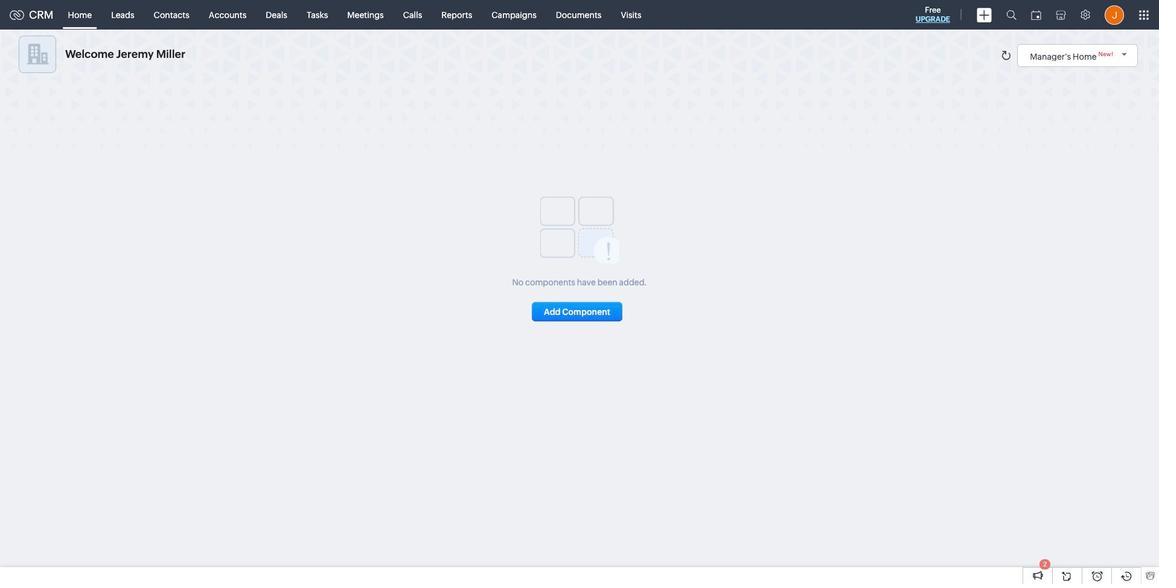 Task type: locate. For each thing, give the bounding box(es) containing it.
profile image
[[1105, 5, 1125, 24]]

search element
[[1000, 0, 1025, 30]]

profile element
[[1098, 0, 1132, 29]]



Task type: describe. For each thing, give the bounding box(es) containing it.
logo image
[[10, 10, 24, 20]]

create menu element
[[970, 0, 1000, 29]]

create menu image
[[977, 8, 992, 22]]

calendar image
[[1032, 10, 1042, 20]]

search image
[[1007, 10, 1017, 20]]



Task type: vqa. For each thing, say whether or not it's contained in the screenshot.
search icon
yes



